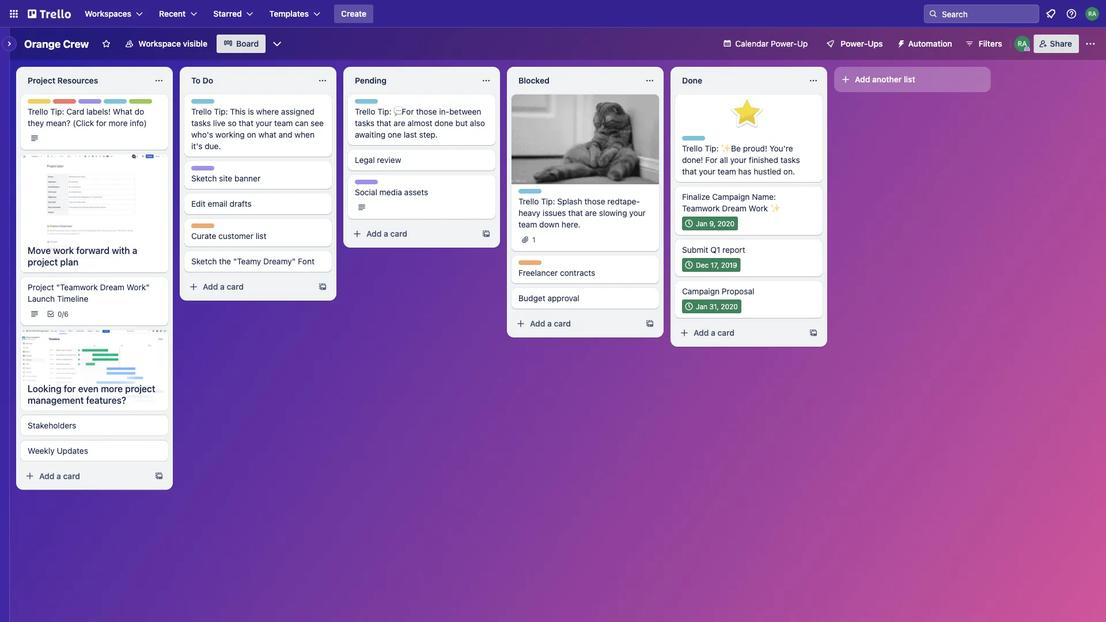 Task type: vqa. For each thing, say whether or not it's contained in the screenshot.
Font
yes



Task type: describe. For each thing, give the bounding box(es) containing it.
add another list button
[[834, 67, 991, 92]]

create
[[341, 9, 367, 18]]

campaign inside finalize campaign name: teamwork dream work ✨
[[712, 192, 750, 202]]

Board name text field
[[18, 35, 95, 53]]

labels!
[[86, 107, 111, 116]]

between
[[449, 107, 481, 116]]

create from template… image for pending
[[482, 229, 491, 239]]

Dec 17, 2019 checkbox
[[682, 258, 741, 272]]

trello tip: card labels! what do they mean? (click for more info) link
[[28, 106, 161, 129]]

jan for finalize
[[696, 220, 708, 228]]

2020 for proposal
[[721, 302, 738, 311]]

board
[[236, 39, 259, 48]]

card
[[66, 107, 84, 116]]

ruby anderson (rubyanderson7) image
[[1085, 7, 1099, 21]]

you're
[[770, 144, 793, 153]]

card down jan 31, 2020
[[718, 328, 735, 338]]

✨ inside finalize campaign name: teamwork dream work ✨
[[770, 204, 778, 213]]

font
[[298, 257, 315, 266]]

0 notifications image
[[1044, 7, 1058, 21]]

add a card button down budget approval link
[[512, 315, 641, 333]]

0 vertical spatial color: purple, title: "design team" element
[[78, 99, 121, 108]]

step.
[[419, 130, 438, 139]]

that inside trello tip trello tip: ✨ be proud! you're done! for all your finished tasks that your team has hustled on.
[[682, 167, 697, 176]]

add for project resources
[[39, 471, 54, 481]]

2 sketch from the top
[[191, 257, 217, 266]]

are for almost
[[394, 118, 405, 128]]

tip: for trello tip: 💬for those in-between tasks that are almost done but also awaiting one last step.
[[377, 107, 391, 116]]

when
[[295, 130, 315, 139]]

add a card for trello tip: this is where assigned tasks live so that your team can see who's working on what and when it's due.
[[203, 282, 244, 292]]

do
[[135, 107, 144, 116]]

tip for trello tip: this is where assigned tasks live so that your team can see who's working on what and when it's due.
[[212, 100, 222, 108]]

card down approval
[[554, 319, 571, 328]]

are for slowing
[[585, 208, 597, 218]]

color: orange, title: "one more step" element for curate
[[191, 224, 214, 228]]

color: sky, title: "trello tip" element for trello tip: 💬for those in-between tasks that are almost done but also awaiting one last step.
[[355, 99, 386, 108]]

workspaces button
[[78, 5, 150, 23]]

do
[[203, 76, 213, 85]]

budget approval link
[[519, 293, 652, 304]]

issues
[[543, 208, 566, 218]]

due.
[[205, 141, 221, 151]]

review
[[377, 155, 401, 165]]

project for project "teamwork dream work" launch timeline
[[28, 283, 54, 292]]

trello tip trello tip: splash those redtape- heavy issues that are slowing your team down here.
[[519, 190, 646, 229]]

add another list
[[855, 75, 915, 84]]

name:
[[752, 192, 776, 202]]

on.
[[783, 167, 795, 176]]

last
[[404, 130, 417, 139]]

Pending text field
[[348, 71, 475, 90]]

0 vertical spatial team
[[103, 100, 121, 108]]

pending
[[355, 76, 387, 85]]

add a card for trello tip: 💬for those in-between tasks that are almost done but also awaiting one last step.
[[366, 229, 407, 239]]

team for redtape-
[[519, 220, 537, 229]]

forward
[[76, 245, 109, 256]]

design team sketch site banner
[[191, 167, 261, 183]]

that inside the "trello tip trello tip: this is where assigned tasks live so that your team can see who's working on what and when it's due."
[[239, 118, 253, 128]]

up
[[797, 39, 808, 48]]

color: sky, title: "trello tip" element for trello tip: ✨ be proud! you're done! for all your finished tasks that your team has hustled on.
[[682, 136, 713, 145]]

a for project resources
[[57, 471, 61, 481]]

be
[[731, 144, 741, 153]]

automation button
[[892, 35, 959, 53]]

Blocked text field
[[512, 71, 638, 90]]

project resources
[[28, 76, 98, 85]]

power-ups
[[841, 39, 883, 48]]

add a card down '31,' at the right of page
[[694, 328, 735, 338]]

jan 9, 2020
[[696, 220, 735, 228]]

color: sky, title: "trello tip" element for trello tip: this is where assigned tasks live so that your team can see who's working on what and when it's due.
[[191, 99, 222, 108]]

trello tip trello tip: 💬for those in-between tasks that are almost done but also awaiting one last step.
[[355, 100, 485, 139]]

looking
[[28, 383, 61, 394]]

back to home image
[[28, 5, 71, 23]]

1 power- from the left
[[771, 39, 797, 48]]

recent button
[[152, 5, 204, 23]]

edit email drafts
[[191, 199, 252, 209]]

orange
[[24, 37, 61, 50]]

email
[[208, 199, 227, 209]]

a inside move work forward with a project plan
[[132, 245, 137, 256]]

stakeholders
[[28, 421, 76, 430]]

heavy
[[519, 208, 540, 218]]

create from template… image
[[154, 472, 164, 481]]

freelancer
[[519, 268, 558, 278]]

teamwork
[[682, 204, 720, 213]]

submit q1 report
[[682, 245, 745, 255]]

color: sky, title: "trello tip" element for trello tip: splash those redtape- heavy issues that are slowing your team down here.
[[519, 189, 549, 198]]

priority design team
[[53, 100, 121, 108]]

open information menu image
[[1066, 8, 1077, 20]]

add a card button for trello tip: 💬for those in-between tasks that are almost done but also awaiting one last step.
[[348, 225, 477, 243]]

/
[[62, 310, 64, 318]]

crew
[[63, 37, 89, 50]]

in-
[[439, 107, 449, 116]]

add inside 'button'
[[855, 75, 870, 84]]

drafts
[[230, 199, 252, 209]]

card for trello tip: 💬for those in-between tasks that are almost done but also awaiting one last step.
[[390, 229, 407, 239]]

freelancer contracts
[[519, 268, 595, 278]]

finalize campaign name: teamwork dream work ✨
[[682, 192, 778, 213]]

design for social
[[355, 180, 378, 188]]

q1
[[711, 245, 720, 255]]

tip: for trello tip: ✨ be proud! you're done! for all your finished tasks that your team has hustled on.
[[705, 144, 719, 153]]

where
[[256, 107, 279, 116]]

a for done
[[711, 328, 715, 338]]

star or unstar board image
[[102, 39, 111, 48]]

team for where
[[274, 118, 293, 128]]

tasks for that
[[355, 118, 375, 128]]

slowing
[[599, 208, 627, 218]]

can
[[295, 118, 308, 128]]

project for project resources
[[28, 76, 55, 85]]

starred button
[[206, 5, 260, 23]]

orange crew
[[24, 37, 89, 50]]

(click
[[73, 118, 94, 128]]

timeline
[[57, 294, 88, 304]]

here.
[[562, 220, 581, 229]]

workspace visible
[[138, 39, 207, 48]]

1 vertical spatial campaign
[[682, 287, 720, 296]]

9,
[[709, 220, 716, 228]]

legal review
[[355, 155, 401, 165]]

trello tip: card labels! what do they mean? (click for more info)
[[28, 107, 147, 128]]

1
[[532, 236, 536, 244]]

see
[[311, 118, 324, 128]]

for inside trello tip: card labels! what do they mean? (click for more info)
[[96, 118, 107, 128]]

they
[[28, 118, 44, 128]]

on
[[247, 130, 256, 139]]

create from template… image for to do
[[318, 282, 327, 292]]

plan
[[60, 257, 78, 268]]

trello tip trello tip: this is where assigned tasks live so that your team can see who's working on what and when it's due.
[[191, 100, 324, 151]]

curate customer list
[[191, 231, 266, 241]]

0 vertical spatial design
[[78, 100, 101, 108]]

trello inside trello tip: card labels! what do they mean? (click for more info)
[[28, 107, 48, 116]]

features?
[[86, 395, 126, 406]]

proposal
[[722, 287, 754, 296]]

0 / 6
[[58, 310, 68, 318]]

filters
[[979, 39, 1002, 48]]

primary element
[[0, 0, 1106, 28]]

legal review link
[[355, 154, 489, 166]]

team for social
[[380, 180, 398, 188]]

edit email drafts link
[[191, 198, 325, 210]]

those for slowing
[[584, 197, 605, 206]]

budget approval
[[519, 294, 579, 303]]

your down be
[[730, 155, 747, 165]]

ups
[[868, 39, 883, 48]]

move work forward with a project plan
[[28, 245, 137, 268]]



Task type: locate. For each thing, give the bounding box(es) containing it.
that down done!
[[682, 167, 697, 176]]

color: sky, title: "trello tip" element
[[104, 99, 135, 108], [191, 99, 222, 108], [355, 99, 386, 108], [682, 136, 713, 145], [519, 189, 549, 198]]

tip: up live
[[214, 107, 228, 116]]

0 vertical spatial dream
[[722, 204, 747, 213]]

0 vertical spatial sketch
[[191, 174, 217, 183]]

add a card down weekly updates at bottom left
[[39, 471, 80, 481]]

1 horizontal spatial for
[[96, 118, 107, 128]]

more
[[109, 118, 128, 128], [101, 383, 123, 394]]

more inside "looking for even more project management features?"
[[101, 383, 123, 394]]

tip: for trello tip: this is where assigned tasks live so that your team can see who's working on what and when it's due.
[[214, 107, 228, 116]]

✨
[[721, 144, 729, 153], [770, 204, 778, 213]]

project inside project resources text box
[[28, 76, 55, 85]]

team up and
[[274, 118, 293, 128]]

are down 💬for at left
[[394, 118, 405, 128]]

1 vertical spatial are
[[585, 208, 597, 218]]

has
[[738, 167, 752, 176]]

sketch inside design team sketch site banner
[[191, 174, 217, 183]]

sketch left site
[[191, 174, 217, 183]]

Project Resources text field
[[21, 71, 147, 90]]

0 horizontal spatial team
[[103, 100, 121, 108]]

jan 31, 2020
[[696, 302, 738, 311]]

live
[[213, 118, 226, 128]]

0 vertical spatial are
[[394, 118, 405, 128]]

0 horizontal spatial project
[[28, 257, 58, 268]]

to
[[191, 76, 200, 85]]

a for blocked
[[547, 319, 552, 328]]

banner
[[235, 174, 261, 183]]

card down the on the left top
[[227, 282, 244, 292]]

sketch left the on the left top
[[191, 257, 217, 266]]

trello tip: splash those redtape- heavy issues that are slowing your team down here. link
[[519, 196, 652, 230]]

tip for trello tip: 💬for those in-between tasks that are almost done but also awaiting one last step.
[[375, 100, 386, 108]]

0 vertical spatial for
[[96, 118, 107, 128]]

workspaces
[[85, 9, 131, 18]]

share
[[1050, 39, 1072, 48]]

tip: up issues
[[541, 197, 555, 206]]

hustled
[[754, 167, 781, 176]]

dream inside project "teamwork dream work" launch timeline
[[100, 283, 124, 292]]

add a card button for trello tip: this is where assigned tasks live so that your team can see who's working on what and when it's due.
[[184, 278, 313, 296]]

those inside 'trello tip trello tip: splash those redtape- heavy issues that are slowing your team down here.'
[[584, 197, 605, 206]]

create from template… image
[[482, 229, 491, 239], [318, 282, 327, 292], [645, 319, 654, 328], [809, 328, 818, 338]]

tip inside 'trello tip trello tip: splash those redtape- heavy issues that are slowing your team down here.'
[[539, 190, 549, 198]]

create button
[[334, 5, 373, 23]]

tip: left 💬for at left
[[377, 107, 391, 116]]

finished
[[749, 155, 778, 165]]

1 horizontal spatial tasks
[[355, 118, 375, 128]]

jan left 9,
[[696, 220, 708, 228]]

a down '31,' at the right of page
[[711, 328, 715, 338]]

for down labels!
[[96, 118, 107, 128]]

proud!
[[743, 144, 767, 153]]

and
[[279, 130, 292, 139]]

power-
[[771, 39, 797, 48], [841, 39, 868, 48]]

1 horizontal spatial those
[[584, 197, 605, 206]]

tip: up mean?
[[50, 107, 64, 116]]

those for almost
[[416, 107, 437, 116]]

team inside trello tip trello tip: ✨ be proud! you're done! for all your finished tasks that your team has hustled on.
[[718, 167, 736, 176]]

team left 'banner'
[[216, 167, 234, 175]]

list right another
[[904, 75, 915, 84]]

management
[[28, 395, 84, 406]]

0 horizontal spatial color: purple, title: "design team" element
[[78, 99, 121, 108]]

create from template… image for done
[[809, 328, 818, 338]]

jan inside jan 31, 2020 checkbox
[[696, 302, 708, 311]]

project up launch
[[28, 283, 54, 292]]

halp
[[129, 100, 144, 108]]

dream
[[722, 204, 747, 213], [100, 283, 124, 292]]

color: purple, title: "design team" element for social media assets
[[355, 180, 398, 188]]

project
[[28, 257, 58, 268], [125, 383, 155, 394]]

card for trello tip: card labels! what do they mean? (click for more info)
[[63, 471, 80, 481]]

tip: inside the "trello tip trello tip: this is where assigned tasks live so that your team can see who's working on what and when it's due."
[[214, 107, 228, 116]]

that up one at the top left
[[377, 118, 391, 128]]

add down weekly
[[39, 471, 54, 481]]

jan
[[696, 220, 708, 228], [696, 302, 708, 311]]

1 horizontal spatial ✨
[[770, 204, 778, 213]]

budget
[[519, 294, 545, 303]]

jan for campaign
[[696, 302, 708, 311]]

jan left '31,' at the right of page
[[696, 302, 708, 311]]

17,
[[711, 261, 719, 269]]

one
[[388, 130, 402, 139]]

done
[[435, 118, 453, 128]]

but
[[455, 118, 468, 128]]

campaign
[[712, 192, 750, 202], [682, 287, 720, 296]]

1 horizontal spatial team
[[519, 220, 537, 229]]

dream inside finalize campaign name: teamwork dream work ✨
[[722, 204, 747, 213]]

tip for trello tip: ✨ be proud! you're done! for all your finished tasks that your team has hustled on.
[[703, 137, 713, 145]]

edit
[[191, 199, 206, 209]]

0 horizontal spatial design
[[78, 100, 101, 108]]

tasks up who's
[[191, 118, 211, 128]]

1 vertical spatial project
[[28, 283, 54, 292]]

team
[[274, 118, 293, 128], [718, 167, 736, 176], [519, 220, 537, 229]]

are inside 'trello tip trello tip: 💬for those in-between tasks that are almost done but also awaiting one last step.'
[[394, 118, 405, 128]]

add a card for trello tip: card labels! what do they mean? (click for more info)
[[39, 471, 80, 481]]

team right social
[[380, 180, 398, 188]]

1 sketch from the top
[[191, 174, 217, 183]]

2 horizontal spatial color: purple, title: "design team" element
[[355, 180, 398, 188]]

add a card down the on the left top
[[203, 282, 244, 292]]

that inside 'trello tip trello tip: splash those redtape- heavy issues that are slowing your team down here.'
[[568, 208, 583, 218]]

for up management
[[64, 383, 76, 394]]

star image
[[729, 94, 766, 131]]

1 vertical spatial color: orange, title: "one more step" element
[[519, 260, 542, 265]]

with
[[112, 245, 130, 256]]

0 vertical spatial 2020
[[718, 220, 735, 228]]

tip:
[[50, 107, 64, 116], [214, 107, 228, 116], [377, 107, 391, 116], [705, 144, 719, 153], [541, 197, 555, 206]]

team down heavy
[[519, 220, 537, 229]]

looking for even more project management features? link
[[21, 378, 168, 411]]

1 vertical spatial ✨
[[770, 204, 778, 213]]

Search field
[[938, 5, 1039, 22]]

your down for
[[699, 167, 715, 176]]

2020 inside checkbox
[[721, 302, 738, 311]]

project inside "looking for even more project management features?"
[[125, 383, 155, 394]]

a right with
[[132, 245, 137, 256]]

2020 for campaign
[[718, 220, 735, 228]]

your down redtape-
[[629, 208, 646, 218]]

✨ left be
[[721, 144, 729, 153]]

0 vertical spatial project
[[28, 257, 58, 268]]

down
[[539, 220, 559, 229]]

0 vertical spatial list
[[904, 75, 915, 84]]

2 project from the top
[[28, 283, 54, 292]]

2 jan from the top
[[696, 302, 708, 311]]

add a card button down jan 31, 2020
[[675, 324, 804, 342]]

card for trello tip: this is where assigned tasks live so that your team can see who's working on what and when it's due.
[[227, 282, 244, 292]]

that down is on the top left of page
[[239, 118, 253, 128]]

tasks inside the "trello tip trello tip: this is where assigned tasks live so that your team can see who's working on what and when it's due."
[[191, 118, 211, 128]]

tip inside trello tip trello tip: ✨ be proud! you're done! for all your finished tasks that your team has hustled on.
[[703, 137, 713, 145]]

team for sketch
[[216, 167, 234, 175]]

1 vertical spatial dream
[[100, 283, 124, 292]]

2 vertical spatial team
[[380, 180, 398, 188]]

list inside 'button'
[[904, 75, 915, 84]]

1 horizontal spatial design
[[191, 167, 214, 175]]

a down media
[[384, 229, 388, 239]]

0 horizontal spatial those
[[416, 107, 437, 116]]

done!
[[682, 155, 703, 165]]

so
[[228, 118, 237, 128]]

project inside project "teamwork dream work" launch timeline
[[28, 283, 54, 292]]

card down updates
[[63, 471, 80, 481]]

tip: up for
[[705, 144, 719, 153]]

tasks inside trello tip trello tip: ✨ be proud! you're done! for all your finished tasks that your team has hustled on.
[[780, 155, 800, 165]]

tasks
[[191, 118, 211, 128], [355, 118, 375, 128], [780, 155, 800, 165]]

more down what
[[109, 118, 128, 128]]

1 vertical spatial list
[[256, 231, 266, 241]]

campaign proposal
[[682, 287, 754, 296]]

add a card button down "teamy
[[184, 278, 313, 296]]

0 horizontal spatial are
[[394, 118, 405, 128]]

team down all
[[718, 167, 736, 176]]

a for to do
[[220, 282, 225, 292]]

1 vertical spatial project
[[125, 383, 155, 394]]

color: yellow, title: "copy request" element
[[28, 99, 51, 104]]

0 vertical spatial project
[[28, 76, 55, 85]]

redtape-
[[607, 197, 640, 206]]

0 horizontal spatial tasks
[[191, 118, 211, 128]]

working
[[215, 130, 245, 139]]

card down media
[[390, 229, 407, 239]]

2 power- from the left
[[841, 39, 868, 48]]

search image
[[929, 9, 938, 18]]

team inside the "trello tip trello tip: this is where assigned tasks live so that your team can see who's working on what and when it's due."
[[274, 118, 293, 128]]

1 vertical spatial more
[[101, 383, 123, 394]]

tasks for live
[[191, 118, 211, 128]]

project up "color: yellow, title: "copy request"" element
[[28, 76, 55, 85]]

2020 right '31,' at the right of page
[[721, 302, 738, 311]]

1 horizontal spatial team
[[216, 167, 234, 175]]

looking for even more project management features?
[[28, 383, 155, 406]]

customize views image
[[271, 38, 283, 50]]

trello tip: 💬for those in-between tasks that are almost done but also awaiting one last step. link
[[355, 106, 489, 141]]

this
[[230, 107, 246, 116]]

2 horizontal spatial team
[[380, 180, 398, 188]]

1 horizontal spatial are
[[585, 208, 597, 218]]

your inside the "trello tip trello tip: this is where assigned tasks live so that your team can see who's working on what and when it's due."
[[256, 118, 272, 128]]

add down social
[[366, 229, 382, 239]]

ruby anderson (rubyanderson7) image
[[1014, 36, 1031, 52]]

tip: inside trello tip: card labels! what do they mean? (click for more info)
[[50, 107, 64, 116]]

design team social media assets
[[355, 180, 428, 197]]

0 horizontal spatial dream
[[100, 283, 124, 292]]

those up almost
[[416, 107, 437, 116]]

Jan 9, 2020 checkbox
[[682, 217, 738, 230]]

2 horizontal spatial team
[[718, 167, 736, 176]]

1 horizontal spatial power-
[[841, 39, 868, 48]]

priority
[[53, 100, 77, 108]]

dream left work"
[[100, 283, 124, 292]]

color: orange, title: "one more step" element
[[191, 224, 214, 228], [519, 260, 542, 265]]

design inside design team sketch site banner
[[191, 167, 214, 175]]

project down move
[[28, 257, 58, 268]]

those inside 'trello tip trello tip: 💬for those in-between tasks that are almost done but also awaiting one last step.'
[[416, 107, 437, 116]]

your up what
[[256, 118, 272, 128]]

1 vertical spatial 2020
[[721, 302, 738, 311]]

report
[[723, 245, 745, 255]]

power- right calendar
[[771, 39, 797, 48]]

2 horizontal spatial tasks
[[780, 155, 800, 165]]

add a card button for trello tip: card labels! what do they mean? (click for more info)
[[21, 467, 150, 485]]

2 vertical spatial design
[[355, 180, 378, 188]]

0 vertical spatial jan
[[696, 220, 708, 228]]

power-ups button
[[818, 35, 890, 53]]

approval
[[548, 294, 579, 303]]

create from template… image for blocked
[[645, 319, 654, 328]]

0 vertical spatial color: orange, title: "one more step" element
[[191, 224, 214, 228]]

customer
[[218, 231, 253, 241]]

visible
[[183, 39, 207, 48]]

add down jan 31, 2020 checkbox
[[694, 328, 709, 338]]

team inside design team social media assets
[[380, 180, 398, 188]]

1 vertical spatial team
[[718, 167, 736, 176]]

work
[[749, 204, 768, 213]]

0 horizontal spatial color: orange, title: "one more step" element
[[191, 224, 214, 228]]

tip inside 'trello tip trello tip: 💬for those in-between tasks that are almost done but also awaiting one last step.'
[[375, 100, 386, 108]]

0 vertical spatial ✨
[[721, 144, 729, 153]]

campaign down has
[[712, 192, 750, 202]]

it's
[[191, 141, 202, 151]]

1 vertical spatial for
[[64, 383, 76, 394]]

more inside trello tip: card labels! what do they mean? (click for more info)
[[109, 118, 128, 128]]

2 vertical spatial color: purple, title: "design team" element
[[355, 180, 398, 188]]

1 horizontal spatial color: orange, title: "one more step" element
[[519, 260, 542, 265]]

sm image
[[892, 35, 908, 51]]

add left another
[[855, 75, 870, 84]]

trello tip trello tip: ✨ be proud! you're done! for all your finished tasks that your team has hustled on.
[[682, 137, 800, 176]]

Jan 31, 2020 checkbox
[[682, 300, 741, 313]]

splash
[[557, 197, 582, 206]]

show menu image
[[1085, 38, 1096, 50]]

1 vertical spatial sketch
[[191, 257, 217, 266]]

color: lime, title: "halp" element
[[129, 99, 152, 108]]

0 horizontal spatial team
[[274, 118, 293, 128]]

add for to do
[[203, 282, 218, 292]]

done
[[682, 76, 702, 85]]

power- left sm 'image'
[[841, 39, 868, 48]]

0 horizontal spatial list
[[256, 231, 266, 241]]

1 vertical spatial color: purple, title: "design team" element
[[191, 166, 234, 175]]

campaign up jan 31, 2020 checkbox
[[682, 287, 720, 296]]

add a card button down the assets
[[348, 225, 477, 243]]

tasks inside 'trello tip trello tip: 💬for those in-between tasks that are almost done but also awaiting one last step.'
[[355, 118, 375, 128]]

dec
[[696, 261, 709, 269]]

1 horizontal spatial dream
[[722, 204, 747, 213]]

design inside design team social media assets
[[355, 180, 378, 188]]

a down weekly updates at bottom left
[[57, 471, 61, 481]]

that up here.
[[568, 208, 583, 218]]

that inside 'trello tip trello tip: 💬for those in-between tasks that are almost done but also awaiting one last step.'
[[377, 118, 391, 128]]

calendar power-up
[[735, 39, 808, 48]]

team inside 'trello tip trello tip: splash those redtape- heavy issues that are slowing your team down here.'
[[519, 220, 537, 229]]

1 vertical spatial team
[[216, 167, 234, 175]]

a down the on the left top
[[220, 282, 225, 292]]

work
[[53, 245, 74, 256]]

1 horizontal spatial list
[[904, 75, 915, 84]]

0 vertical spatial team
[[274, 118, 293, 128]]

curate customer list link
[[191, 230, 325, 242]]

2020 inside option
[[718, 220, 735, 228]]

1 vertical spatial design
[[191, 167, 214, 175]]

project inside move work forward with a project plan
[[28, 257, 58, 268]]

your inside 'trello tip trello tip: splash those redtape- heavy issues that are slowing your team down here.'
[[629, 208, 646, 218]]

add a card button down weekly updates link at the bottom left of page
[[21, 467, 150, 485]]

a down budget approval
[[547, 319, 552, 328]]

more up 'features?'
[[101, 383, 123, 394]]

add for blocked
[[530, 319, 545, 328]]

list right customer
[[256, 231, 266, 241]]

tip: inside trello tip trello tip: ✨ be proud! you're done! for all your finished tasks that your team has hustled on.
[[705, 144, 719, 153]]

0 vertical spatial more
[[109, 118, 128, 128]]

1 horizontal spatial color: purple, title: "design team" element
[[191, 166, 234, 175]]

add down the sketch the "teamy dreamy" font
[[203, 282, 218, 292]]

awaiting
[[355, 130, 386, 139]]

✨ inside trello tip trello tip: ✨ be proud! you're done! for all your finished tasks that your team has hustled on.
[[721, 144, 729, 153]]

dream left the "work"
[[722, 204, 747, 213]]

1 horizontal spatial project
[[125, 383, 155, 394]]

color: purple, title: "design team" element for sketch site banner
[[191, 166, 234, 175]]

are left slowing
[[585, 208, 597, 218]]

color: purple, title: "design team" element
[[78, 99, 121, 108], [191, 166, 234, 175], [355, 180, 398, 188]]

add a card down media
[[366, 229, 407, 239]]

6
[[64, 310, 68, 318]]

add for done
[[694, 328, 709, 338]]

curate
[[191, 231, 216, 241]]

0 vertical spatial campaign
[[712, 192, 750, 202]]

list for add another list
[[904, 75, 915, 84]]

2020
[[718, 220, 735, 228], [721, 302, 738, 311]]

team left 'halp'
[[103, 100, 121, 108]]

also
[[470, 118, 485, 128]]

add a card button
[[348, 225, 477, 243], [184, 278, 313, 296], [512, 315, 641, 333], [675, 324, 804, 342], [21, 467, 150, 485]]

tip: inside 'trello tip trello tip: 💬for those in-between tasks that are almost done but also awaiting one last step.'
[[377, 107, 391, 116]]

a for pending
[[384, 229, 388, 239]]

power- inside button
[[841, 39, 868, 48]]

1 project from the top
[[28, 76, 55, 85]]

trello tip halp
[[104, 100, 144, 108]]

add for pending
[[366, 229, 382, 239]]

almost
[[408, 118, 432, 128]]

recent
[[159, 9, 186, 18]]

your
[[256, 118, 272, 128], [730, 155, 747, 165], [699, 167, 715, 176], [629, 208, 646, 218]]

color: orange, title: "one more step" element up freelancer
[[519, 260, 542, 265]]

1 vertical spatial those
[[584, 197, 605, 206]]

design for sketch
[[191, 167, 214, 175]]

for inside "looking for even more project management features?"
[[64, 383, 76, 394]]

1 vertical spatial jan
[[696, 302, 708, 311]]

sketch site banner link
[[191, 173, 325, 184]]

project up 'features?'
[[125, 383, 155, 394]]

finalize
[[682, 192, 710, 202]]

color: orange, title: "one more step" element for freelancer
[[519, 260, 542, 265]]

automation
[[908, 39, 952, 48]]

list for curate customer list
[[256, 231, 266, 241]]

add down budget
[[530, 319, 545, 328]]

0 vertical spatial those
[[416, 107, 437, 116]]

0 horizontal spatial power-
[[771, 39, 797, 48]]

Done text field
[[675, 71, 802, 90]]

jan inside jan 9, 2020 option
[[696, 220, 708, 228]]

color: orange, title: "one more step" element up curate
[[191, 224, 214, 228]]

2 horizontal spatial design
[[355, 180, 378, 188]]

team inside design team sketch site banner
[[216, 167, 234, 175]]

this member is an admin of this board. image
[[1025, 47, 1030, 52]]

are inside 'trello tip trello tip: splash those redtape- heavy issues that are slowing your team down here.'
[[585, 208, 597, 218]]

dreamy"
[[263, 257, 296, 266]]

for
[[96, 118, 107, 128], [64, 383, 76, 394]]

tip: inside 'trello tip trello tip: splash those redtape- heavy issues that are slowing your team down here.'
[[541, 197, 555, 206]]

1 jan from the top
[[696, 220, 708, 228]]

trello
[[104, 100, 122, 108], [191, 100, 210, 108], [355, 100, 373, 108], [28, 107, 48, 116], [191, 107, 212, 116], [355, 107, 375, 116], [682, 137, 701, 145], [682, 144, 703, 153], [519, 190, 537, 198], [519, 197, 539, 206]]

those up slowing
[[584, 197, 605, 206]]

color: red, title: "priority" element
[[53, 99, 77, 108]]

tasks up awaiting
[[355, 118, 375, 128]]

✨ down the name:
[[770, 204, 778, 213]]

0 horizontal spatial ✨
[[721, 144, 729, 153]]

To Do text field
[[184, 71, 311, 90]]

tip inside the "trello tip trello tip: this is where assigned tasks live so that your team can see who's working on what and when it's due."
[[212, 100, 222, 108]]

31,
[[709, 302, 719, 311]]

tasks up on.
[[780, 155, 800, 165]]

add a card down budget approval
[[530, 319, 571, 328]]

freelancer contracts link
[[519, 267, 652, 279]]

2020 right 9,
[[718, 220, 735, 228]]

0 horizontal spatial for
[[64, 383, 76, 394]]

workspace
[[138, 39, 181, 48]]

2 vertical spatial team
[[519, 220, 537, 229]]

weekly
[[28, 446, 55, 455]]



